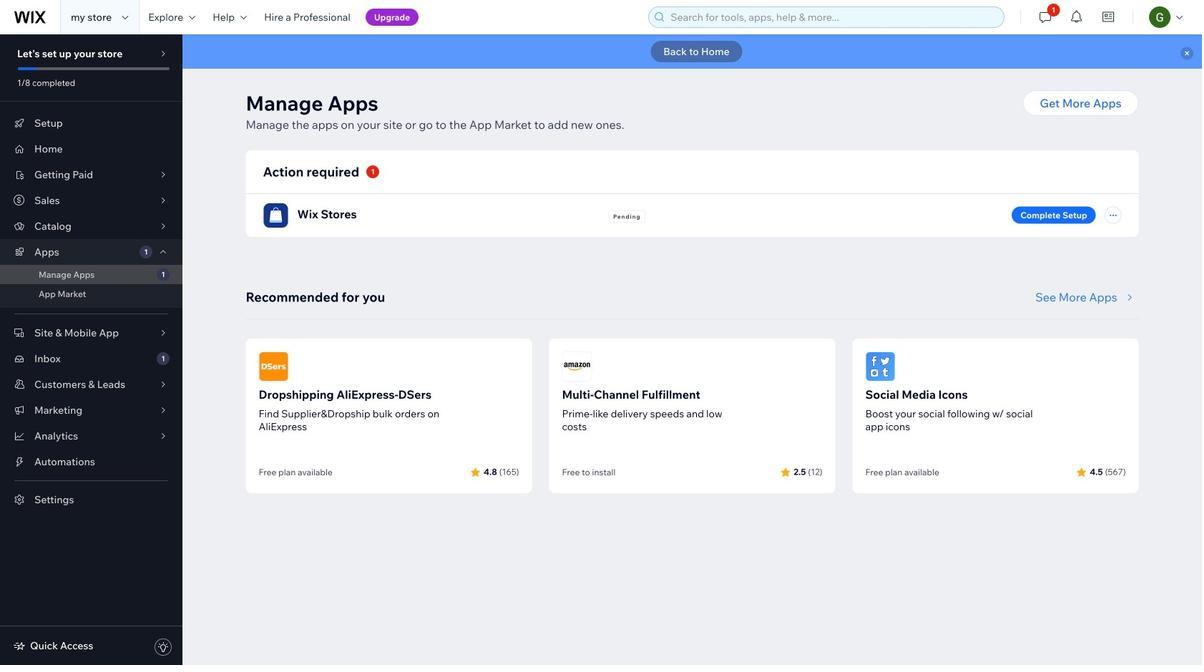 Task type: describe. For each thing, give the bounding box(es) containing it.
dropshipping aliexpress-dsers logo image
[[259, 352, 289, 382]]

Search for tools, apps, help & more... field
[[667, 7, 1000, 27]]

social media icons logo image
[[866, 352, 896, 382]]



Task type: locate. For each thing, give the bounding box(es) containing it.
alert
[[183, 34, 1203, 69]]

sidebar element
[[0, 34, 183, 665]]

multi-channel fulfillment logo image
[[562, 352, 593, 382]]



Task type: vqa. For each thing, say whether or not it's contained in the screenshot.
Site Speed
no



